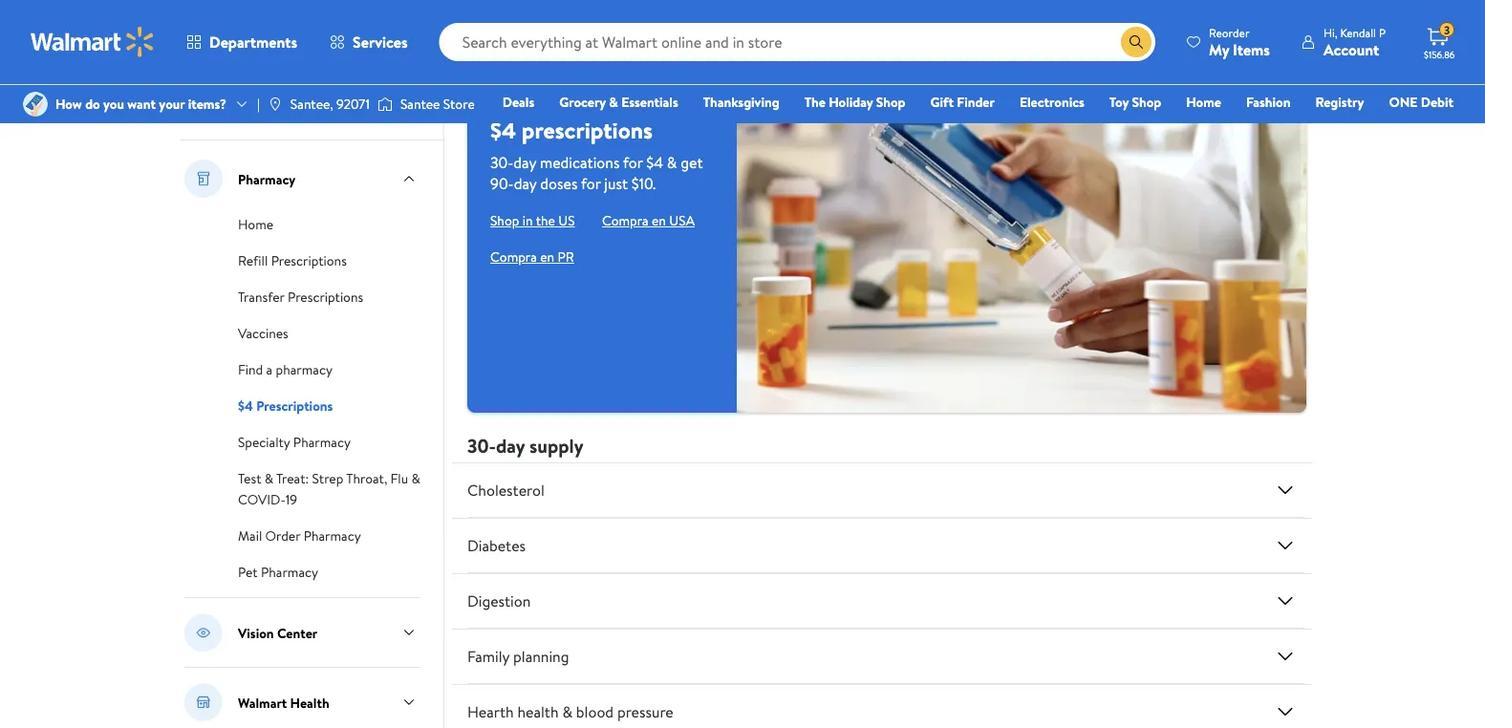 Task type: vqa. For each thing, say whether or not it's contained in the screenshot.
bottom newington
no



Task type: describe. For each thing, give the bounding box(es) containing it.
pharmacy right the pharmacy icon
[[238, 169, 296, 188]]

1 horizontal spatial health
[[290, 693, 329, 712]]

vision center image
[[184, 614, 223, 652]]

hearth
[[467, 701, 514, 722]]

walmart+
[[1397, 119, 1454, 138]]

health
[[518, 701, 559, 722]]

fashion
[[1246, 93, 1291, 111]]

1 horizontal spatial for
[[623, 152, 643, 173]]

test & treat: strep throat, flu & covid-19
[[238, 469, 420, 509]]

deals
[[503, 93, 534, 111]]

family planning image
[[1274, 645, 1297, 668]]

transfer prescriptions link
[[238, 286, 363, 307]]

& left |
[[235, 93, 247, 117]]

pressure
[[617, 701, 674, 722]]

$4 for prescriptions
[[238, 397, 253, 415]]

pharmacy down "test & treat: strep throat, flu & covid-19"
[[304, 527, 361, 545]]

walmart health image
[[184, 683, 223, 722]]

pharmacy image
[[184, 160, 223, 198]]

diabetes image
[[1274, 534, 1297, 557]]

reorder my items
[[1209, 24, 1270, 60]]

en for usa
[[652, 211, 666, 230]]

kendall
[[1340, 24, 1376, 41]]

digestion image
[[1274, 590, 1297, 613]]

family
[[467, 646, 510, 667]]

$4 prescriptions 30-day medications for $4 & get 90-day doses for just $10.
[[490, 114, 703, 194]]

& inside $4 prescriptions 30-day medications for $4 & get 90-day doses for just $10.
[[667, 152, 677, 173]]

registry
[[1316, 93, 1364, 111]]

92071
[[337, 95, 370, 113]]

usa
[[669, 211, 695, 230]]

shop in the us
[[490, 211, 575, 230]]

& right 'flu'
[[411, 469, 420, 488]]

0 horizontal spatial health
[[181, 93, 231, 117]]

prescriptions
[[522, 114, 653, 146]]

grocery & essentials link
[[551, 92, 687, 112]]

refill prescriptions link
[[238, 249, 347, 270]]

 image for santee store
[[377, 95, 393, 114]]

vision
[[238, 623, 274, 642]]

holiday
[[829, 93, 873, 111]]

just
[[604, 173, 628, 194]]

hi,
[[1324, 24, 1338, 41]]

pharmacy
[[276, 360, 333, 379]]

vision center
[[238, 623, 318, 642]]

compra en pr
[[490, 248, 574, 266]]

supply
[[529, 432, 584, 459]]

get
[[681, 152, 703, 173]]

doses
[[540, 173, 578, 194]]

debit
[[1421, 93, 1454, 111]]

hearth health & blood pressure image
[[1274, 700, 1297, 723]]

covid-
[[238, 490, 285, 509]]

reorder
[[1209, 24, 1250, 41]]

throat,
[[346, 469, 387, 488]]

gift finder
[[930, 93, 995, 111]]

center
[[277, 623, 318, 642]]

& left "blood"
[[562, 701, 573, 722]]

& right grocery
[[609, 93, 618, 111]]

one debit walmart+
[[1389, 93, 1454, 138]]

blood
[[576, 701, 614, 722]]

|
[[257, 95, 260, 113]]

3
[[1444, 22, 1450, 38]]

deals link
[[494, 92, 543, 112]]

my
[[1209, 39, 1229, 60]]

walmart health
[[238, 693, 329, 712]]

0 horizontal spatial shop
[[490, 211, 519, 230]]

mail order pharmacy link
[[238, 525, 361, 546]]

specialty pharmacy link
[[238, 431, 351, 452]]

grocery & essentials
[[559, 93, 678, 111]]

hearth health & blood pressure
[[467, 701, 674, 722]]

Walmart Site-Wide search field
[[439, 23, 1156, 61]]

order
[[265, 527, 300, 545]]

$4 prescriptions
[[238, 397, 333, 415]]

the holiday shop
[[804, 93, 906, 111]]

mail
[[238, 527, 262, 545]]

registry link
[[1307, 92, 1373, 112]]

santee,
[[290, 95, 333, 113]]

walmart
[[238, 693, 287, 712]]

toy
[[1110, 93, 1129, 111]]

2 horizontal spatial $4
[[646, 152, 663, 173]]

family planning
[[467, 646, 569, 667]]

prescriptions for transfer prescriptions
[[288, 288, 363, 306]]

refill
[[238, 251, 268, 270]]

departments
[[209, 32, 297, 53]]

pharmacy down order
[[261, 563, 318, 582]]

$4 for prescriptions
[[490, 114, 516, 146]]

thanksgiving link
[[695, 92, 788, 112]]

santee, 92071
[[290, 95, 370, 113]]

do
[[85, 95, 100, 113]]

us
[[558, 211, 575, 230]]

0 vertical spatial home
[[1186, 93, 1221, 111]]

digestion
[[467, 591, 531, 612]]

pet pharmacy
[[238, 563, 318, 582]]

electronics
[[1020, 93, 1085, 111]]

gift
[[930, 93, 954, 111]]

30-day supply
[[467, 432, 584, 459]]

pet
[[238, 563, 258, 582]]

planning
[[513, 646, 569, 667]]

2 horizontal spatial shop
[[1132, 93, 1162, 111]]



Task type: locate. For each thing, give the bounding box(es) containing it.
health
[[181, 93, 231, 117], [290, 693, 329, 712]]

1 vertical spatial home
[[238, 215, 273, 234]]

specialty
[[238, 433, 290, 452]]

0 vertical spatial 30-
[[490, 152, 514, 173]]

home down my
[[1186, 93, 1221, 111]]

pharmacy up strep at left bottom
[[293, 433, 351, 452]]

shop left in
[[490, 211, 519, 230]]

items
[[1233, 39, 1270, 60]]

shop right the holiday
[[876, 93, 906, 111]]

en left pr
[[540, 248, 554, 266]]

for left just
[[581, 173, 601, 194]]

1 horizontal spatial  image
[[377, 95, 393, 114]]

transfer prescriptions
[[238, 288, 363, 306]]

0 vertical spatial en
[[652, 211, 666, 230]]

walmart image
[[31, 27, 155, 57]]

 image
[[23, 92, 48, 117]]

p
[[1379, 24, 1386, 41]]

walmart+ link
[[1388, 119, 1462, 139]]

& right test
[[265, 469, 273, 488]]

services
[[353, 32, 408, 53]]

1 vertical spatial compra
[[490, 248, 537, 266]]

$4 prescriptions link
[[238, 395, 333, 416]]

want
[[127, 95, 156, 113]]

in
[[523, 211, 533, 230]]

the holiday shop link
[[796, 92, 914, 112]]

compra down in
[[490, 248, 537, 266]]

compra for compra en usa
[[602, 211, 649, 230]]

30-
[[490, 152, 514, 173], [467, 432, 496, 459]]

gift finder link
[[922, 92, 1004, 112]]

1 horizontal spatial home link
[[1178, 92, 1230, 112]]

0 vertical spatial health
[[181, 93, 231, 117]]

1 vertical spatial 30-
[[467, 432, 496, 459]]

0 horizontal spatial for
[[581, 173, 601, 194]]

en left usa
[[652, 211, 666, 230]]

Search search field
[[439, 23, 1156, 61]]

1 horizontal spatial shop
[[876, 93, 906, 111]]

1 vertical spatial en
[[540, 248, 554, 266]]

compra for compra en pr
[[490, 248, 537, 266]]

0 horizontal spatial home
[[238, 215, 273, 234]]

90-
[[490, 173, 514, 194]]

pharmacy
[[238, 169, 296, 188], [293, 433, 351, 452], [304, 527, 361, 545], [261, 563, 318, 582]]

compra en usa link
[[602, 211, 695, 230]]

treat:
[[276, 469, 309, 488]]

prescriptions for refill prescriptions
[[271, 251, 347, 270]]

1 horizontal spatial $4
[[490, 114, 516, 146]]

hi, kendall p account
[[1324, 24, 1386, 60]]

shop in the us link
[[490, 211, 575, 230]]

toy shop link
[[1101, 92, 1170, 112]]

prescriptions for $4 prescriptions
[[256, 397, 333, 415]]

$4 left get
[[646, 152, 663, 173]]

 image right |
[[267, 97, 283, 112]]

specialty pharmacy
[[238, 433, 351, 452]]

for right medications
[[623, 152, 643, 173]]

prescriptions
[[271, 251, 347, 270], [288, 288, 363, 306], [256, 397, 333, 415]]

santee
[[400, 95, 440, 113]]

flu
[[391, 469, 408, 488]]

shop right toy
[[1132, 93, 1162, 111]]

health left |
[[181, 93, 231, 117]]

0 vertical spatial compra
[[602, 211, 649, 230]]

store
[[443, 95, 475, 113]]

 image for santee, 92071
[[267, 97, 283, 112]]

find a pharmacy link
[[238, 358, 333, 379]]

2 vertical spatial prescriptions
[[256, 397, 333, 415]]

0 vertical spatial $4
[[490, 114, 516, 146]]

1 horizontal spatial en
[[652, 211, 666, 230]]

home link down my
[[1178, 92, 1230, 112]]

test & treat: strep throat, flu & covid-19 link
[[238, 467, 420, 509]]

1 vertical spatial $4
[[646, 152, 663, 173]]

1 vertical spatial home link
[[238, 213, 273, 234]]

cholesterol image
[[1274, 479, 1297, 502]]

0 vertical spatial prescriptions
[[271, 251, 347, 270]]

$4 inside $4 prescriptions link
[[238, 397, 253, 415]]

pet pharmacy link
[[238, 561, 318, 582]]

home up refill on the left top of page
[[238, 215, 273, 234]]

$4 down find
[[238, 397, 253, 415]]

prescriptions up specialty pharmacy link
[[256, 397, 333, 415]]

day
[[514, 152, 536, 173], [514, 173, 537, 194], [496, 432, 525, 459]]

1 horizontal spatial compra
[[602, 211, 649, 230]]

diabetes
[[467, 535, 526, 556]]

health & wellness
[[181, 93, 315, 117]]

fashion link
[[1238, 92, 1299, 112]]

$4
[[490, 114, 516, 146], [646, 152, 663, 173], [238, 397, 253, 415]]

0 vertical spatial home link
[[1178, 92, 1230, 112]]

items?
[[188, 95, 227, 113]]

home link up refill on the left top of page
[[238, 213, 273, 234]]

0 horizontal spatial en
[[540, 248, 554, 266]]

prescriptions inside "link"
[[288, 288, 363, 306]]

services button
[[314, 19, 424, 65]]

a
[[266, 360, 273, 379]]

0 horizontal spatial home link
[[238, 213, 273, 234]]

 image right '92071'
[[377, 95, 393, 114]]

the
[[536, 211, 555, 230]]

for
[[623, 152, 643, 173], [581, 173, 601, 194]]

pr
[[558, 248, 574, 266]]

$156.86
[[1424, 48, 1455, 61]]

health right walmart
[[290, 693, 329, 712]]

finder
[[957, 93, 995, 111]]

departments button
[[170, 19, 314, 65]]

prescriptions up transfer prescriptions "link"
[[271, 251, 347, 270]]

your
[[159, 95, 185, 113]]

shop
[[876, 93, 906, 111], [1132, 93, 1162, 111], [490, 211, 519, 230]]

1 horizontal spatial home
[[1186, 93, 1221, 111]]

30- up cholesterol at the left
[[467, 432, 496, 459]]

en
[[652, 211, 666, 230], [540, 248, 554, 266]]

30- left doses
[[490, 152, 514, 173]]

find a pharmacy
[[238, 360, 333, 379]]

 image
[[377, 95, 393, 114], [267, 97, 283, 112]]

test
[[238, 469, 261, 488]]

electronics link
[[1011, 92, 1093, 112]]

0 horizontal spatial  image
[[267, 97, 283, 112]]

compra en pr link
[[490, 248, 574, 266]]

vaccines
[[238, 324, 288, 343]]

2 vertical spatial $4
[[238, 397, 253, 415]]

0 horizontal spatial $4
[[238, 397, 253, 415]]

grocery
[[559, 93, 606, 111]]

compra down just
[[602, 211, 649, 230]]

30- inside $4 prescriptions 30-day medications for $4 & get 90-day doses for just $10.
[[490, 152, 514, 173]]

santee store
[[400, 95, 475, 113]]

how
[[55, 95, 82, 113]]

$4 down deals link
[[490, 114, 516, 146]]

search icon image
[[1129, 34, 1144, 50]]

compra en usa
[[602, 211, 695, 230]]

1 vertical spatial health
[[290, 693, 329, 712]]

one
[[1389, 93, 1418, 111]]

vaccines link
[[238, 322, 288, 343]]

1 vertical spatial prescriptions
[[288, 288, 363, 306]]

the
[[804, 93, 826, 111]]

account
[[1324, 39, 1379, 60]]

essentials
[[621, 93, 678, 111]]

refill prescriptions
[[238, 251, 347, 270]]

en for pr
[[540, 248, 554, 266]]

you
[[103, 95, 124, 113]]

prescriptions down 'refill prescriptions'
[[288, 288, 363, 306]]

0 horizontal spatial compra
[[490, 248, 537, 266]]

compra
[[602, 211, 649, 230], [490, 248, 537, 266]]

& left get
[[667, 152, 677, 173]]

thanksgiving
[[703, 93, 780, 111]]

$10.
[[632, 173, 656, 194]]



